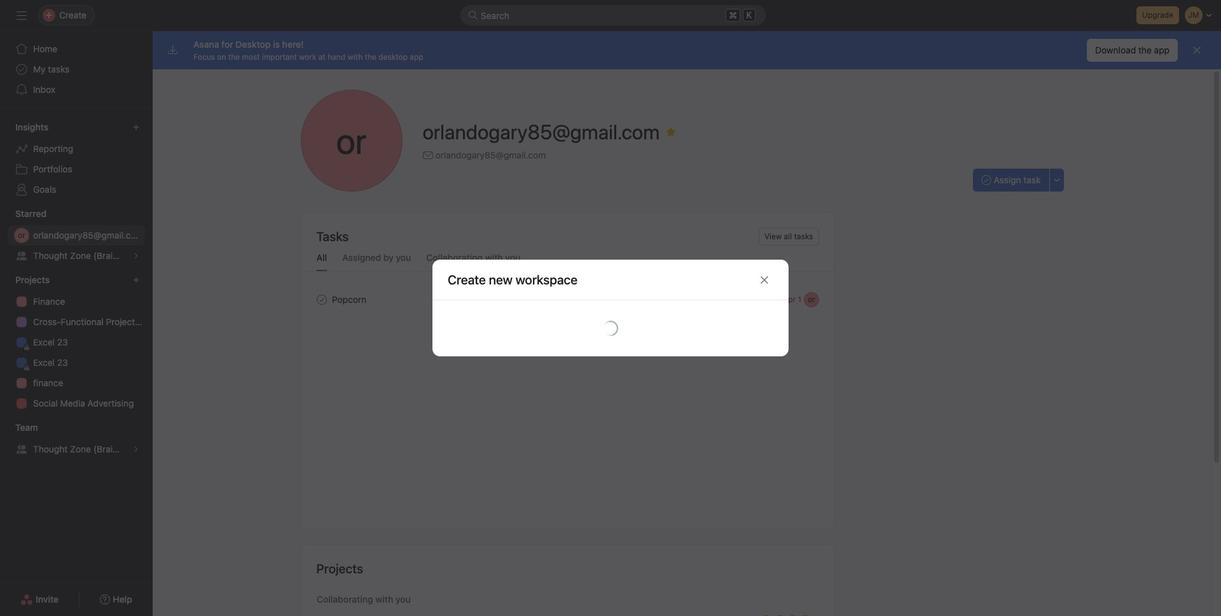Task type: vqa. For each thing, say whether or not it's contained in the screenshot.
team dropdown button
no



Task type: describe. For each thing, give the bounding box(es) containing it.
insights element
[[0, 116, 153, 202]]

dismiss image
[[1193, 45, 1203, 55]]

starred element
[[0, 202, 153, 269]]

hide sidebar image
[[17, 10, 27, 20]]

prominent image
[[468, 10, 479, 20]]

global element
[[0, 31, 153, 108]]



Task type: locate. For each thing, give the bounding box(es) containing it.
close this dialog image
[[760, 275, 770, 285]]

Mark complete checkbox
[[314, 292, 329, 307]]

toggle assignee popover image
[[804, 292, 819, 307]]

list item
[[301, 287, 835, 312]]

teams element
[[0, 416, 153, 462]]

tasks tabs tab list
[[301, 251, 835, 272]]

remove from starred image
[[667, 127, 677, 137]]

projects element
[[0, 269, 153, 416]]

mark complete image
[[314, 292, 329, 307]]

dialog
[[433, 260, 789, 356]]



